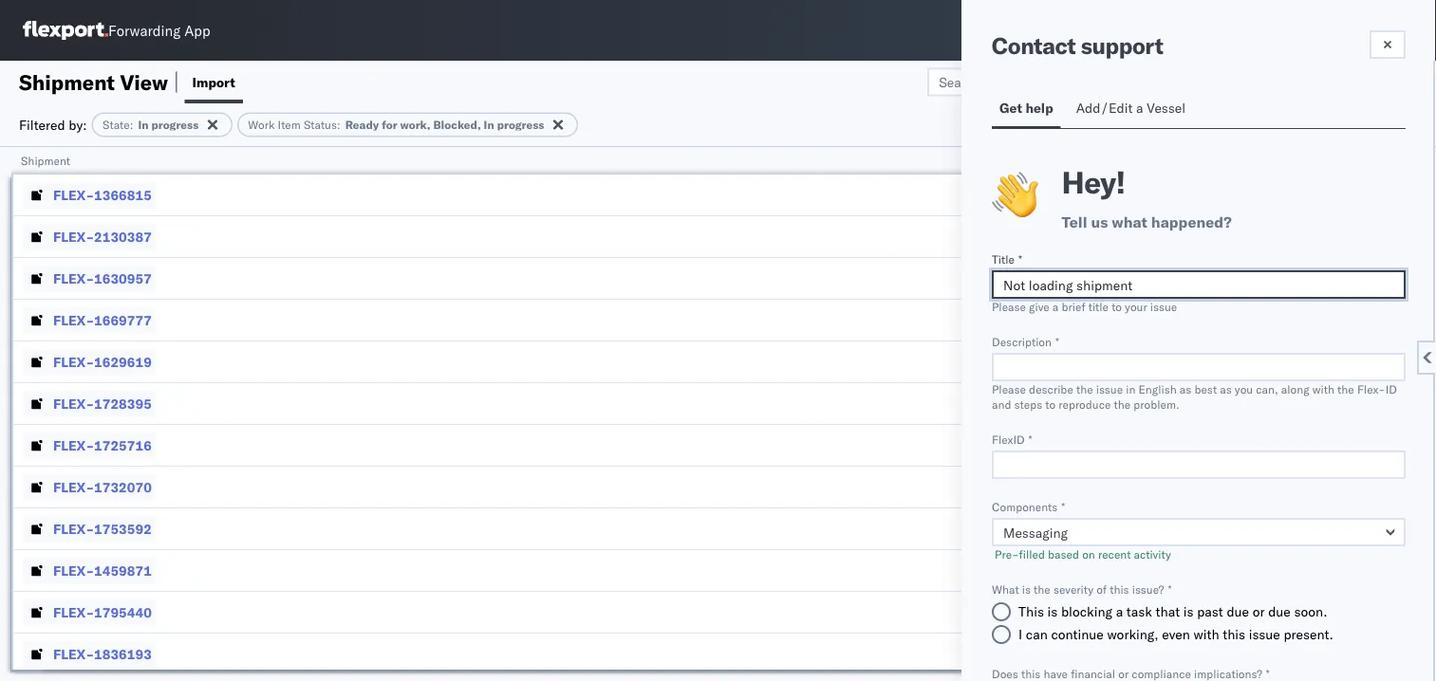 Task type: locate. For each thing, give the bounding box(es) containing it.
that
[[1156, 604, 1180, 620]]

flex- down flex-1669777 button
[[53, 354, 94, 370]]

0 horizontal spatial as
[[1180, 382, 1191, 396]]

or
[[1253, 604, 1265, 620], [1118, 667, 1129, 681]]

0 vertical spatial or
[[1253, 604, 1265, 620]]

flex-1728395
[[53, 395, 152, 412]]

a right the give
[[1052, 299, 1059, 314]]

1 please from the top
[[992, 299, 1026, 314]]

flex- down flex-1725716 button
[[53, 479, 94, 495]]

components
[[992, 500, 1058, 514]]

1 vertical spatial to
[[1045, 397, 1056, 411]]

shipment inside button
[[21, 153, 70, 168]]

flex-
[[1357, 382, 1386, 396]]

progress right the blocked,
[[497, 118, 544, 132]]

2 in from the left
[[484, 118, 494, 132]]

flexid *
[[992, 432, 1032, 447]]

7 flex- from the top
[[53, 437, 94, 454]]

flex-1795440
[[53, 604, 152, 621]]

* right flexid
[[1028, 432, 1032, 447]]

1728395
[[94, 395, 152, 412]]

* right implications?
[[1266, 667, 1270, 681]]

1 horizontal spatial progress
[[497, 118, 544, 132]]

2 horizontal spatial this
[[1223, 626, 1245, 643]]

the left flex-
[[1337, 382, 1354, 396]]

recent
[[1098, 547, 1131, 561]]

2 please from the top
[[992, 382, 1026, 396]]

0 vertical spatial issue
[[1150, 299, 1177, 314]]

* right title
[[1018, 252, 1022, 266]]

as left best
[[1180, 382, 1191, 396]]

0 vertical spatial this
[[1110, 582, 1129, 597]]

1 horizontal spatial in
[[484, 118, 494, 132]]

past
[[1197, 604, 1223, 620]]

flex- down flex-1366815 button
[[53, 228, 94, 245]]

1 flex- from the top
[[53, 187, 94, 203]]

0 horizontal spatial issue
[[1096, 382, 1123, 396]]

a left task
[[1116, 604, 1123, 620]]

0 horizontal spatial :
[[130, 118, 133, 132]]

in
[[138, 118, 149, 132], [484, 118, 494, 132]]

flex- down flex-1459871 button
[[53, 604, 94, 621]]

flex- down flex-1728395 button at the bottom left
[[53, 437, 94, 454]]

1 horizontal spatial issue
[[1150, 299, 1177, 314]]

happened?
[[1151, 213, 1232, 232]]

or right past
[[1253, 604, 1265, 620]]

1669777
[[94, 312, 152, 328]]

a left vessel
[[1136, 100, 1143, 116]]

flex-1836193
[[53, 646, 152, 662]]

flex-
[[53, 187, 94, 203], [53, 228, 94, 245], [53, 270, 94, 287], [53, 312, 94, 328], [53, 354, 94, 370], [53, 395, 94, 412], [53, 437, 94, 454], [53, 479, 94, 495], [53, 521, 94, 537], [53, 562, 94, 579], [53, 604, 94, 621], [53, 646, 94, 662]]

0 vertical spatial please
[[992, 299, 1026, 314]]

flex- up 'flex-2130387' button
[[53, 187, 94, 203]]

2 horizontal spatial is
[[1183, 604, 1194, 620]]

0 vertical spatial a
[[1136, 100, 1143, 116]]

* right description
[[1055, 335, 1059, 349]]

: left ready
[[337, 118, 340, 132]]

9 flex- from the top
[[53, 521, 94, 537]]

best
[[1194, 382, 1217, 396]]

is for blocking
[[1047, 604, 1058, 620]]

import
[[192, 74, 235, 90]]

this down past
[[1223, 626, 1245, 643]]

description *
[[992, 335, 1059, 349]]

with inside please describe the issue in english as best as you can, along with the flex-id and steps to reproduce the problem.
[[1312, 382, 1334, 396]]

present.
[[1284, 626, 1333, 643]]

issue for even
[[1249, 626, 1280, 643]]

the up this at the bottom of the page
[[1034, 582, 1050, 597]]

please inside please describe the issue in english as best as you can, along with the flex-id and steps to reproduce the problem.
[[992, 382, 1026, 396]]

flex-1753592 button
[[23, 516, 155, 542]]

issue left in
[[1096, 382, 1123, 396]]

issue left present.
[[1249, 626, 1280, 643]]

11 flex- from the top
[[53, 604, 94, 621]]

1 vertical spatial or
[[1118, 667, 1129, 681]]

1 in from the left
[[138, 118, 149, 132]]

2 due from the left
[[1268, 604, 1291, 620]]

or right financial
[[1118, 667, 1129, 681]]

1 horizontal spatial is
[[1047, 604, 1058, 620]]

shipment view
[[19, 69, 168, 95]]

Messaging text field
[[992, 518, 1406, 547]]

1 horizontal spatial to
[[1112, 299, 1122, 314]]

flex- down the flex-1795440 button
[[53, 646, 94, 662]]

id
[[1385, 382, 1397, 396]]

2 vertical spatial issue
[[1249, 626, 1280, 643]]

in
[[1126, 382, 1135, 396]]

as left you
[[1220, 382, 1232, 396]]

1 vertical spatial with
[[1194, 626, 1219, 643]]

Search... text field
[[927, 68, 1134, 96]]

flex- down flex-1732070 button
[[53, 521, 94, 537]]

flex- inside "button"
[[53, 521, 94, 537]]

0 horizontal spatial with
[[1194, 626, 1219, 643]]

give
[[1029, 299, 1049, 314]]

in right the blocked,
[[484, 118, 494, 132]]

0 horizontal spatial in
[[138, 118, 149, 132]]

please left the give
[[992, 299, 1026, 314]]

1 vertical spatial shipment
[[21, 153, 70, 168]]

1 horizontal spatial a
[[1116, 604, 1123, 620]]

flex- down 'flex-2130387' button
[[53, 270, 94, 287]]

filtered
[[19, 116, 65, 133]]

1630957
[[94, 270, 152, 287]]

10 flex- from the top
[[53, 562, 94, 579]]

1 horizontal spatial as
[[1220, 382, 1232, 396]]

issue
[[1150, 299, 1177, 314], [1096, 382, 1123, 396], [1249, 626, 1280, 643]]

1 horizontal spatial with
[[1312, 382, 1334, 396]]

what is the severity of this issue? *
[[992, 582, 1172, 597]]

* right components
[[1061, 500, 1065, 514]]

flex-2130387
[[53, 228, 152, 245]]

4 flex- from the top
[[53, 312, 94, 328]]

due right past
[[1227, 604, 1249, 620]]

2 horizontal spatial issue
[[1249, 626, 1280, 643]]

* for flexid *
[[1028, 432, 1032, 447]]

this left have on the bottom right
[[1021, 667, 1041, 681]]

0 horizontal spatial due
[[1227, 604, 1249, 620]]

3 flex- from the top
[[53, 270, 94, 287]]

1629619
[[94, 354, 152, 370]]

due left soon. at the bottom right
[[1268, 604, 1291, 620]]

issue right 'your'
[[1150, 299, 1177, 314]]

0 horizontal spatial this
[[1021, 667, 1041, 681]]

0 horizontal spatial a
[[1052, 299, 1059, 314]]

1 as from the left
[[1180, 382, 1191, 396]]

12 flex- from the top
[[53, 646, 94, 662]]

add/edit a vessel button
[[1068, 91, 1198, 128]]

this is blocking a task that is past due or due soon.
[[1018, 604, 1327, 620]]

is right that
[[1183, 604, 1194, 620]]

0 vertical spatial with
[[1312, 382, 1334, 396]]

flexport. image
[[23, 21, 108, 40]]

flex-1725716
[[53, 437, 152, 454]]

2 flex- from the top
[[53, 228, 94, 245]]

flex- for 1630957
[[53, 270, 94, 287]]

flex- down flex-1629619 button
[[53, 395, 94, 412]]

get help
[[999, 100, 1053, 116]]

continue
[[1051, 626, 1104, 643]]

shipment for shipment view
[[19, 69, 115, 95]]

to down the "describe"
[[1045, 397, 1056, 411]]

a inside button
[[1136, 100, 1143, 116]]

flex-2130387 button
[[23, 224, 155, 250]]

flex-1630957
[[53, 270, 152, 287]]

in right state at left top
[[138, 118, 149, 132]]

description
[[992, 335, 1052, 349]]

is right what
[[1022, 582, 1031, 597]]

2 vertical spatial a
[[1116, 604, 1123, 620]]

status
[[304, 118, 337, 132]]

1 horizontal spatial this
[[1110, 582, 1129, 597]]

1732070
[[94, 479, 152, 495]]

5 flex- from the top
[[53, 354, 94, 370]]

0 vertical spatial shipment
[[19, 69, 115, 95]]

app
[[184, 21, 210, 39]]

with right along on the bottom of the page
[[1312, 382, 1334, 396]]

1 vertical spatial this
[[1223, 626, 1245, 643]]

tell us what happened?
[[1062, 213, 1232, 232]]

can,
[[1256, 382, 1278, 396]]

flexid
[[992, 432, 1025, 447]]

issue?
[[1132, 582, 1164, 597]]

1 horizontal spatial due
[[1268, 604, 1291, 620]]

forwarding
[[108, 21, 181, 39]]

shipment up by:
[[19, 69, 115, 95]]

task
[[1126, 604, 1152, 620]]

8 flex- from the top
[[53, 479, 94, 495]]

based
[[1048, 547, 1079, 561]]

: down view
[[130, 118, 133, 132]]

flex- for 1366815
[[53, 187, 94, 203]]

get help button
[[992, 91, 1061, 128]]

please up and
[[992, 382, 1026, 396]]

with down past
[[1194, 626, 1219, 643]]

Search Shipments (/) text field
[[1073, 16, 1256, 45]]

progress down view
[[151, 118, 199, 132]]

what
[[1112, 213, 1147, 232]]

flex- down flex-1753592 "button"
[[53, 562, 94, 579]]

None text field
[[992, 270, 1406, 299], [992, 353, 1406, 382], [992, 270, 1406, 299], [992, 353, 1406, 382]]

does this have financial or compliance implications? *
[[992, 667, 1270, 681]]

0 horizontal spatial progress
[[151, 118, 199, 132]]

flex- for 2130387
[[53, 228, 94, 245]]

problem.
[[1134, 397, 1179, 411]]

to right the title at top right
[[1112, 299, 1122, 314]]

soon.
[[1294, 604, 1327, 620]]

flex- for 1836193
[[53, 646, 94, 662]]

work
[[248, 118, 275, 132]]

1725716
[[94, 437, 152, 454]]

forwarding app
[[108, 21, 210, 39]]

2 horizontal spatial a
[[1136, 100, 1143, 116]]

None text field
[[992, 451, 1406, 479]]

flex- for 1728395
[[53, 395, 94, 412]]

0 horizontal spatial to
[[1045, 397, 1056, 411]]

1 horizontal spatial :
[[337, 118, 340, 132]]

shipment for shipment
[[21, 153, 70, 168]]

please describe the issue in english as best as you can, along with the flex-id and steps to reproduce the problem.
[[992, 382, 1397, 411]]

6 flex- from the top
[[53, 395, 94, 412]]

0 horizontal spatial is
[[1022, 582, 1031, 597]]

shipment down filtered in the left top of the page
[[21, 153, 70, 168]]

flex- down flex-1630957 button at the left top
[[53, 312, 94, 328]]

please give a brief title to your issue
[[992, 299, 1177, 314]]

1 vertical spatial please
[[992, 382, 1026, 396]]

1 due from the left
[[1227, 604, 1249, 620]]

this right of
[[1110, 582, 1129, 597]]

is right this at the bottom of the page
[[1047, 604, 1058, 620]]

flex- for 1795440
[[53, 604, 94, 621]]

english
[[1138, 382, 1177, 396]]

1 vertical spatial issue
[[1096, 382, 1123, 396]]

flex- inside "button"
[[53, 646, 94, 662]]

* right issue?
[[1168, 582, 1172, 597]]

1 progress from the left
[[151, 118, 199, 132]]



Task type: describe. For each thing, give the bounding box(es) containing it.
1753592
[[94, 521, 152, 537]]

flex- for 1732070
[[53, 479, 94, 495]]

view
[[120, 69, 168, 95]]

have
[[1044, 667, 1068, 681]]

work item status : ready for work, blocked, in progress
[[248, 118, 544, 132]]

contact
[[992, 31, 1076, 60]]

pre-filled based on recent activity
[[992, 547, 1171, 561]]

describe
[[1029, 382, 1073, 396]]

flex-1732070 button
[[23, 474, 155, 501]]

title
[[1088, 299, 1109, 314]]

by:
[[69, 116, 87, 133]]

os button
[[1370, 9, 1413, 52]]

is for the
[[1022, 582, 1031, 597]]

for
[[382, 118, 397, 132]]

blocked,
[[433, 118, 481, 132]]

1366815
[[94, 187, 152, 203]]

implications?
[[1194, 667, 1262, 681]]

state : in progress
[[103, 118, 199, 132]]

0 horizontal spatial or
[[1118, 667, 1129, 681]]

this
[[1018, 604, 1044, 620]]

2 : from the left
[[337, 118, 340, 132]]

2 progress from the left
[[497, 118, 544, 132]]

steps
[[1014, 397, 1042, 411]]

can
[[1026, 626, 1048, 643]]

flex-1630957 button
[[23, 265, 155, 292]]

0 vertical spatial to
[[1112, 299, 1122, 314]]

and
[[992, 397, 1011, 411]]

components *
[[992, 500, 1065, 514]]

title *
[[992, 252, 1022, 266]]

what
[[992, 582, 1019, 597]]

1836193
[[94, 646, 152, 662]]

add/edit a vessel
[[1076, 100, 1186, 116]]

flex-1795440 button
[[23, 599, 155, 626]]

flex-1732070
[[53, 479, 152, 495]]

filled
[[1019, 547, 1045, 561]]

vessel
[[1147, 100, 1186, 116]]

please for please describe the issue in english as best as you can, along with the flex-id and steps to reproduce the problem.
[[992, 382, 1026, 396]]

working,
[[1107, 626, 1159, 643]]

the up the reproduce
[[1076, 382, 1093, 396]]

flex- for 1459871
[[53, 562, 94, 579]]

flex- for 1753592
[[53, 521, 94, 537]]

1795440
[[94, 604, 152, 621]]

1 horizontal spatial or
[[1253, 604, 1265, 620]]

flex-1753592
[[53, 521, 152, 537]]

flex- for 1629619
[[53, 354, 94, 370]]

contact support
[[992, 31, 1163, 60]]

state
[[103, 118, 130, 132]]

2 vertical spatial this
[[1021, 667, 1041, 681]]

the down in
[[1114, 397, 1131, 411]]

blocking
[[1061, 604, 1112, 620]]

even
[[1162, 626, 1190, 643]]

👋
[[992, 166, 1038, 224]]

i
[[1018, 626, 1022, 643]]

flex-1366815
[[53, 187, 152, 203]]

issue for title
[[1150, 299, 1177, 314]]

compliance
[[1132, 667, 1191, 681]]

shipment button
[[11, 149, 1401, 168]]

title
[[992, 252, 1015, 266]]

os
[[1382, 23, 1401, 37]]

flex-1459871
[[53, 562, 152, 579]]

flex-1669777 button
[[23, 307, 155, 334]]

i can continue working, even with this issue present.
[[1018, 626, 1333, 643]]

to inside please describe the issue in english as best as you can, along with the flex-id and steps to reproduce the problem.
[[1045, 397, 1056, 411]]

1459871
[[94, 562, 152, 579]]

flex-1728395 button
[[23, 391, 155, 417]]

* for description *
[[1055, 335, 1059, 349]]

2130387
[[94, 228, 152, 245]]

2 as from the left
[[1220, 382, 1232, 396]]

issue inside please describe the issue in english as best as you can, along with the flex-id and steps to reproduce the problem.
[[1096, 382, 1123, 396]]

work,
[[400, 118, 430, 132]]

flex-1836193 button
[[23, 641, 155, 668]]

does
[[992, 667, 1018, 681]]

resize handle column header
[[1397, 147, 1420, 681]]

flex-1629619 button
[[23, 349, 155, 375]]

item
[[278, 118, 301, 132]]

hey!
[[1062, 163, 1125, 201]]

support
[[1081, 31, 1163, 60]]

along
[[1281, 382, 1309, 396]]

us
[[1091, 213, 1108, 232]]

on
[[1082, 547, 1095, 561]]

1 : from the left
[[130, 118, 133, 132]]

flex-1366815 button
[[23, 182, 155, 208]]

1 vertical spatial a
[[1052, 299, 1059, 314]]

brief
[[1062, 299, 1085, 314]]

flex- for 1669777
[[53, 312, 94, 328]]

pre-
[[995, 547, 1019, 561]]

* for components *
[[1061, 500, 1065, 514]]

flex-1669777
[[53, 312, 152, 328]]

forwarding app link
[[23, 21, 210, 40]]

flex-1629619
[[53, 354, 152, 370]]

flex-1725716 button
[[23, 432, 155, 459]]

please for please give a brief title to your issue
[[992, 299, 1026, 314]]

flex- for 1725716
[[53, 437, 94, 454]]

* for title *
[[1018, 252, 1022, 266]]

financial
[[1071, 667, 1115, 681]]



Task type: vqa. For each thing, say whether or not it's contained in the screenshot.
Confirm related to 11:00 PM MDT, Aug 15, 2023
no



